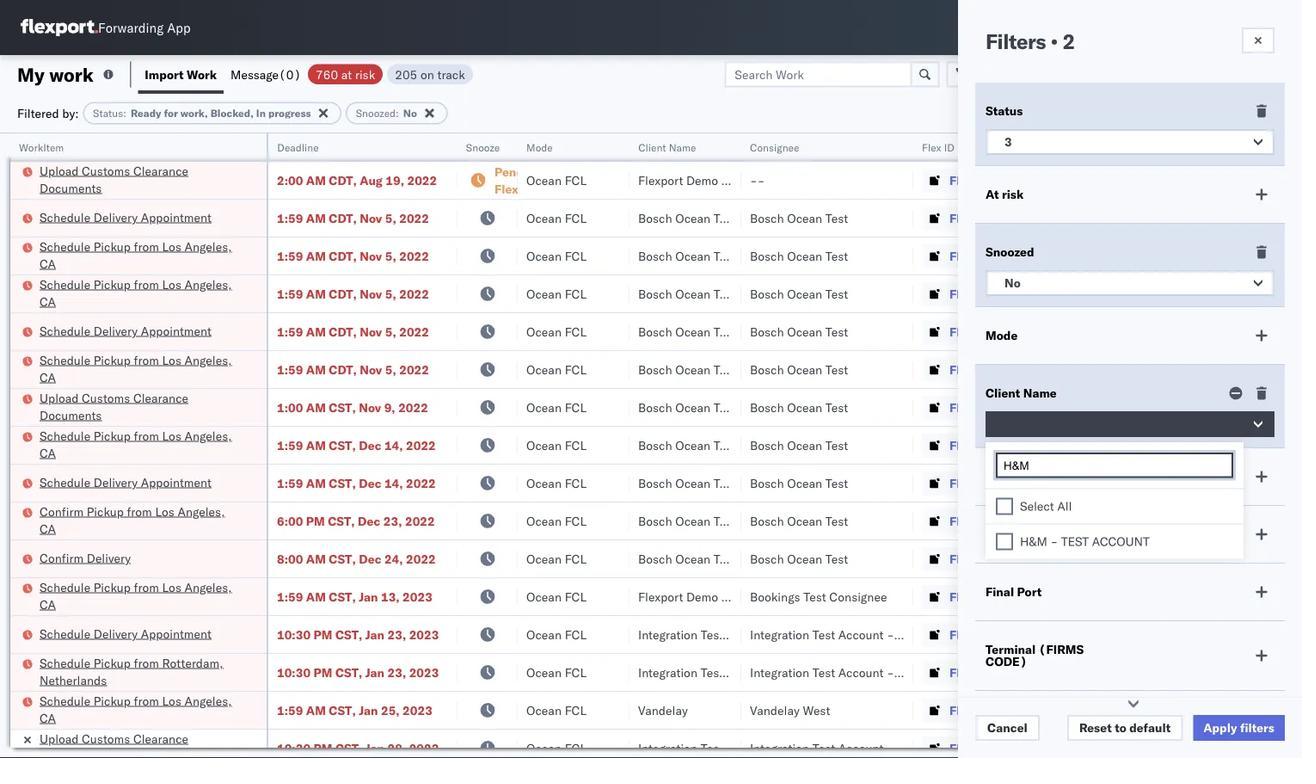 Task type: vqa. For each thing, say whether or not it's contained in the screenshot.
LCL
no



Task type: describe. For each thing, give the bounding box(es) containing it.
ceau7522281, for upload customs clearance documents link corresponding to 1:00 am cst, nov 9, 2022
[[1060, 399, 1149, 414]]

lhuu7894563, uetu5238478 for confirm pickup from los angeles, ca
[[1060, 513, 1236, 528]]

3 integration from the top
[[750, 741, 810, 756]]

pickup for confirm pickup from los angeles, ca button on the left bottom
[[87, 504, 124, 519]]

container
[[1060, 134, 1106, 147]]

flex-1846748 for 6th schedule pickup from los angeles, ca link from the bottom of the page
[[950, 248, 1039, 263]]

5 ceau7522281, hlxu6269489, hlxu8034 from the top
[[1060, 361, 1303, 377]]

4 ceau7522281, hlxu6269489, hlxu8034 from the top
[[1060, 324, 1303, 339]]

16 flex- from the top
[[950, 741, 987, 756]]

dec for schedule pickup from los angeles, ca
[[359, 438, 382, 453]]

8 ocean fcl from the top
[[527, 438, 587, 453]]

3 customs from the top
[[82, 731, 130, 746]]

actions
[[1251, 141, 1287, 154]]

schedule for 6th schedule pickup from los angeles, ca link from the bottom of the page
[[40, 239, 90, 254]]

dec for confirm pickup from los angeles, ca
[[358, 513, 381, 528]]

lhuu7894563, for schedule delivery appointment
[[1060, 475, 1149, 490]]

caiu7969337
[[1060, 172, 1141, 187]]

maeu9408431 for 10:30 pm cst, jan 28, 2023
[[1172, 741, 1259, 756]]

760
[[316, 67, 338, 82]]

bookings
[[750, 589, 801, 604]]

1 horizontal spatial client
[[986, 386, 1021, 401]]

flexport for 2:00 am cdt, aug 19, 2022
[[639, 173, 684, 188]]

terminal (firms code)
[[986, 642, 1085, 669]]

4 flex- from the top
[[950, 286, 987, 301]]

filters • 2
[[986, 28, 1076, 54]]

pickup for fourth schedule pickup from los angeles, ca button from the bottom of the page
[[94, 352, 131, 367]]

aug
[[360, 173, 383, 188]]

2 fcl from the top
[[565, 210, 587, 225]]

mode inside mode button
[[527, 141, 553, 154]]

7 flex- from the top
[[950, 400, 987, 415]]

1 schedule pickup from los angeles, ca button from the top
[[40, 238, 244, 274]]

3 1846748 from the top
[[987, 286, 1039, 301]]

4 ceau7522281, from the top
[[1060, 324, 1149, 339]]

3 clearance from the top
[[133, 731, 189, 746]]

6 flex- from the top
[[950, 362, 987, 377]]

name inside button
[[669, 141, 696, 154]]

track
[[438, 67, 465, 82]]

pending
[[495, 164, 542, 179]]

0 horizontal spatial no
[[403, 107, 417, 120]]

abcd1234560
[[1060, 702, 1146, 717]]

vandelay for vandelay west
[[750, 703, 800, 718]]

flex-1846748 for 4th schedule pickup from los angeles, ca link from the bottom
[[950, 362, 1039, 377]]

1 fcl from the top
[[565, 173, 587, 188]]

cancel
[[988, 720, 1028, 735]]

arrival port
[[986, 527, 1053, 542]]

3 documents from the top
[[40, 748, 102, 758]]

lagerfeld for schedule pickup from rotterdam, netherlands
[[923, 665, 974, 680]]

schedule delivery appointment for 10:30 pm cst, jan 23, 2023
[[40, 626, 212, 641]]

11 am from the top
[[306, 589, 326, 604]]

19,
[[386, 173, 405, 188]]

2 hlxu6269489, from the top
[[1152, 248, 1240, 263]]

10 flex- from the top
[[950, 513, 987, 528]]

lhuu7894563, for confirm pickup from los angeles, ca
[[1060, 513, 1149, 528]]

cst, up 8:00 am cst, dec 24, 2022
[[328, 513, 355, 528]]

12 flex- from the top
[[950, 589, 987, 604]]

schedule pickup from rotterdam, netherlands button
[[40, 655, 244, 691]]

6 1846748 from the top
[[987, 400, 1039, 415]]

upload customs clearance documents for 2:00 am cdt, aug 19, 2022
[[40, 163, 189, 195]]

760 at risk
[[316, 67, 375, 82]]

bookings test consignee
[[750, 589, 888, 604]]

16 fcl from the top
[[565, 741, 587, 756]]

28,
[[388, 741, 406, 756]]

6:00 pm cst, dec 23, 2022
[[277, 513, 435, 528]]

schedule pickup from los angeles, ca for sixth schedule pickup from los angeles, ca link from the top of the page
[[40, 693, 232, 726]]

7 am from the top
[[306, 400, 326, 415]]

cst, down 1:00 am cst, nov 9, 2022
[[329, 438, 356, 453]]

1:59 am cst, dec 14, 2022 for schedule pickup from los angeles, ca
[[277, 438, 436, 453]]

consignee inside button
[[750, 141, 800, 154]]

select
[[1021, 499, 1055, 514]]

10 ocean fcl from the top
[[527, 513, 587, 528]]

reset to default button
[[1068, 715, 1184, 741]]

select all
[[1021, 499, 1073, 514]]

14, for schedule delivery appointment
[[385, 475, 403, 491]]

1 schedule delivery appointment from the top
[[40, 210, 212, 225]]

cst, down 8:00 am cst, dec 24, 2022
[[329, 589, 356, 604]]

5 am from the top
[[306, 324, 326, 339]]

5, for 1:59 am cdt, nov 5, 2022's schedule delivery appointment link
[[385, 324, 397, 339]]

los for third schedule pickup from los angeles, ca link from the bottom of the page
[[162, 428, 182, 443]]

cst, left 9,
[[329, 400, 356, 415]]

2023 right the 28,
[[409, 741, 439, 756]]

resize handle column header for client name
[[721, 133, 742, 758]]

1 flex-1846748 from the top
[[950, 210, 1039, 225]]

account for schedule delivery appointment
[[839, 627, 884, 642]]

workitem button
[[10, 137, 250, 154]]

4 1846748 from the top
[[987, 324, 1039, 339]]

port for final port
[[1018, 584, 1043, 599]]

Search Shipments (/) text field
[[973, 15, 1139, 40]]

6 am from the top
[[306, 362, 326, 377]]

1 vertical spatial mode
[[986, 328, 1018, 343]]

1662119
[[987, 703, 1039, 718]]

mbl/mawb numbers
[[1172, 141, 1277, 154]]

snooze
[[466, 141, 500, 154]]

4 ocean fcl from the top
[[527, 286, 587, 301]]

os button
[[1243, 8, 1282, 47]]

filtered
[[17, 105, 59, 120]]

customs for 2:00 am cdt, aug 19, 2022
[[82, 163, 130, 178]]

2 1846748 from the top
[[987, 248, 1039, 263]]

snoozed for snoozed : no
[[356, 107, 396, 120]]

deadline
[[277, 141, 319, 154]]

12 ocean fcl from the top
[[527, 589, 587, 604]]

ymluw236679313
[[1172, 173, 1283, 188]]

- inside list box
[[1051, 534, 1059, 549]]

los for 2nd schedule pickup from los angeles, ca link from the top of the page
[[162, 277, 182, 292]]

progress
[[268, 107, 311, 120]]

flex id button
[[914, 137, 1034, 154]]

1 5, from the top
[[385, 210, 397, 225]]

3 upload from the top
[[40, 731, 79, 746]]

no inside no button
[[1005, 275, 1021, 290]]

customs for 1:00 am cst, nov 9, 2022
[[82, 390, 130, 405]]

14 fcl from the top
[[565, 665, 587, 680]]

status : ready for work, blocked, in progress
[[93, 107, 311, 120]]

14 flex- from the top
[[950, 665, 987, 680]]

1 vertical spatial risk
[[1003, 187, 1024, 202]]

7 ocean fcl from the top
[[527, 400, 587, 415]]

mbl/mawb numbers button
[[1164, 137, 1303, 154]]

apply
[[1204, 720, 1238, 735]]

3 resize handle column header from the left
[[497, 133, 518, 758]]

confirm delivery link
[[40, 550, 131, 567]]

filters
[[986, 28, 1047, 54]]

7 fcl from the top
[[565, 400, 587, 415]]

uetu5238478 for schedule pickup from los angeles, ca
[[1152, 437, 1236, 452]]

consignee button
[[742, 137, 897, 154]]

cst, up 1:59 am cst, jan 25, 2023
[[336, 665, 363, 680]]

1:59 for 6th schedule pickup from los angeles, ca link from the bottom of the page
[[277, 248, 303, 263]]

test123456 for 4th schedule pickup from los angeles, ca link from the bottom
[[1172, 362, 1245, 377]]

snoozed inside the ". snoozed until:"
[[495, 233, 544, 248]]

1:59 am cst, dec 14, 2022 for schedule delivery appointment
[[277, 475, 436, 491]]

: for snoozed
[[396, 107, 399, 120]]

•
[[1051, 28, 1059, 54]]

5 flex- from the top
[[950, 324, 987, 339]]

flexport demo consignee for -
[[639, 173, 780, 188]]

3 account from the top
[[839, 741, 884, 756]]

dec left 24,
[[359, 551, 382, 566]]

4 abcdefg78456546 from the top
[[1172, 551, 1288, 566]]

integration for schedule delivery appointment
[[750, 627, 810, 642]]

confirm pickup from los angeles, ca link
[[40, 503, 244, 537]]

1 1846748 from the top
[[987, 210, 1039, 225]]

schedule pickup from los angeles, ca for third schedule pickup from los angeles, ca link from the bottom of the page
[[40, 428, 232, 460]]

mbl/mawb
[[1172, 141, 1232, 154]]

3 am from the top
[[306, 248, 326, 263]]

appointment for 1:59 am cst, dec 14, 2022
[[141, 475, 212, 490]]

1 test123456 from the top
[[1172, 210, 1245, 225]]

4 schedule pickup from los angeles, ca link from the top
[[40, 427, 244, 462]]

status for status
[[986, 103, 1024, 118]]

9 fcl from the top
[[565, 475, 587, 491]]

client name inside button
[[639, 141, 696, 154]]

16 ocean fcl from the top
[[527, 741, 587, 756]]

9 ocean fcl from the top
[[527, 475, 587, 491]]

13 flex- from the top
[[950, 627, 987, 642]]

cst, down 1:59 am cst, jan 13, 2023
[[336, 627, 363, 642]]

code)
[[986, 654, 1028, 669]]

6 hlxu6269489, from the top
[[1152, 399, 1240, 414]]

demo for bookings
[[687, 589, 719, 604]]

documents for 1:00
[[40, 408, 102, 423]]

resize handle column header for mode
[[609, 133, 630, 758]]

8 am from the top
[[306, 438, 326, 453]]

flex-1846748 for 2nd schedule pickup from los angeles, ca link from the top of the page
[[950, 286, 1039, 301]]

documents for 2:00
[[40, 180, 102, 195]]

departure
[[986, 469, 1045, 484]]

cdt, for 1:59 am cdt, nov 5, 2022's schedule delivery appointment link
[[329, 324, 357, 339]]

5 test123456 from the top
[[1172, 400, 1245, 415]]

9 resize handle column header from the left
[[1272, 133, 1293, 758]]

forwarding
[[98, 19, 164, 36]]

maeu9408431 for 10:30 pm cst, jan 23, 2023
[[1172, 627, 1259, 642]]

1 schedule delivery appointment link from the top
[[40, 209, 212, 226]]

13 ocean fcl from the top
[[527, 627, 587, 642]]

(0)
[[279, 67, 301, 82]]

6 fcl from the top
[[565, 362, 587, 377]]

at
[[341, 67, 352, 82]]

1:59 am cdt, nov 5, 2022 for 4th schedule pickup from los angeles, ca link from the bottom
[[277, 362, 429, 377]]

default
[[1130, 720, 1172, 735]]

10:30 pm cst, jan 23, 2023 for schedule pickup from rotterdam, netherlands
[[277, 665, 439, 680]]

ca for 6th schedule pickup from los angeles, ca link from the bottom of the page
[[40, 256, 56, 271]]

in
[[256, 107, 266, 120]]

schedule pickup from rotterdam, netherlands
[[40, 655, 223, 688]]

lhuu7894563, for schedule pickup from los angeles, ca
[[1060, 437, 1149, 452]]

test123456 for 6th schedule pickup from los angeles, ca link from the bottom of the page
[[1172, 248, 1245, 263]]

schedule delivery appointment for 1:59 am cst, dec 14, 2022
[[40, 475, 212, 490]]

cancel button
[[976, 715, 1040, 741]]

message
[[231, 67, 279, 82]]

by:
[[62, 105, 79, 120]]

import
[[145, 67, 184, 82]]

11 fcl from the top
[[565, 551, 587, 566]]

flex-1660288
[[950, 173, 1039, 188]]

10:30 pm cst, jan 23, 2023 for schedule delivery appointment
[[277, 627, 439, 642]]

upload customs clearance documents button for 1:00 am cst, nov 9, 2022
[[40, 389, 244, 426]]

3 ocean fcl from the top
[[527, 248, 587, 263]]

1 appointment from the top
[[141, 210, 212, 225]]

2023 right 13,
[[403, 589, 433, 604]]

schedule delivery appointment button for 1:59 am cdt, nov 5, 2022
[[40, 322, 212, 341]]

reset
[[1080, 720, 1113, 735]]

6 schedule pickup from los angeles, ca button from the top
[[40, 692, 244, 729]]

11 flex- from the top
[[950, 551, 987, 566]]

5 ocean fcl from the top
[[527, 324, 587, 339]]

jan for sixth schedule pickup from los angeles, ca link from the top of the page
[[359, 703, 378, 718]]

Search Work text field
[[725, 62, 913, 87]]

my work
[[17, 62, 94, 86]]

from for "schedule pickup from rotterdam, netherlands" link
[[134, 655, 159, 670]]

12 am from the top
[[306, 703, 326, 718]]

filters
[[1241, 720, 1275, 735]]

reset to default
[[1080, 720, 1172, 735]]

work
[[49, 62, 94, 86]]

from for fifth schedule pickup from los angeles, ca link from the top
[[134, 580, 159, 595]]

flexport inside "pending flexport (internal) response"
[[495, 181, 543, 196]]

9,
[[384, 400, 396, 415]]

1 ceau7522281, from the top
[[1060, 210, 1149, 225]]

1:00 am cst, nov 9, 2022
[[277, 400, 428, 415]]

4 uetu5238478 from the top
[[1152, 551, 1236, 566]]

app
[[167, 19, 191, 36]]

final
[[986, 584, 1015, 599]]

5 schedule pickup from los angeles, ca button from the top
[[40, 579, 244, 615]]

h&m - test account
[[1021, 534, 1151, 549]]

flexport. image
[[21, 19, 98, 36]]

cst, up 10:30 pm cst, jan 28, 2023
[[329, 703, 356, 718]]

departure port
[[986, 469, 1073, 484]]

schedule for sixth schedule pickup from los angeles, ca link from the top of the page
[[40, 693, 90, 708]]

2 ocean fcl from the top
[[527, 210, 587, 225]]

5 hlxu8034 from the top
[[1243, 361, 1303, 377]]

on
[[421, 67, 434, 82]]

4 hlxu8034 from the top
[[1243, 324, 1303, 339]]

4 hlxu6269489, from the top
[[1152, 324, 1240, 339]]

pickup for sixth schedule pickup from los angeles, ca button from the bottom of the page
[[94, 239, 131, 254]]

action
[[1244, 67, 1282, 82]]

client name button
[[630, 137, 725, 154]]

os
[[1254, 21, 1271, 34]]

jan for "schedule pickup from rotterdam, netherlands" link
[[366, 665, 385, 680]]

2 cdt, from the top
[[329, 210, 357, 225]]

schedule delivery appointment button for 1:59 am cst, dec 14, 2022
[[40, 474, 212, 493]]

confirm pickup from los angeles, ca button
[[40, 503, 244, 539]]

2023 up 1:59 am cst, jan 25, 2023
[[409, 665, 439, 680]]

my
[[17, 62, 45, 86]]

1 schedule delivery appointment button from the top
[[40, 209, 212, 228]]

3 lagerfeld from the top
[[923, 741, 974, 756]]

5 schedule pickup from los angeles, ca link from the top
[[40, 579, 244, 613]]

test123456 for 2nd schedule pickup from los angeles, ca link from the top of the page
[[1172, 286, 1245, 301]]

3 schedule pickup from los angeles, ca link from the top
[[40, 352, 244, 386]]

6 ocean fcl from the top
[[527, 362, 587, 377]]

0 vertical spatial --
[[750, 173, 765, 188]]

schedule for 1:59 am cdt, nov 5, 2022's schedule delivery appointment link
[[40, 323, 90, 338]]

delivery for 1:59 am cst, dec 14, 2022
[[94, 475, 138, 490]]

resize handle column header for workitem
[[246, 133, 267, 758]]

pm for schedule pickup from rotterdam, netherlands
[[314, 665, 333, 680]]

5 hlxu6269489, from the top
[[1152, 361, 1240, 377]]

snoozed for snoozed
[[986, 244, 1035, 259]]

9 am from the top
[[306, 475, 326, 491]]

ca for sixth schedule pickup from los angeles, ca link from the top of the page
[[40, 710, 56, 726]]

25,
[[381, 703, 400, 718]]

karl for schedule pickup from rotterdam, netherlands
[[898, 665, 920, 680]]

lhuu7894563, uetu5238478 for schedule delivery appointment
[[1060, 475, 1236, 490]]

12 fcl from the top
[[565, 589, 587, 604]]

11 ocean fcl from the top
[[527, 551, 587, 566]]

5, for 4th schedule pickup from los angeles, ca link from the bottom
[[385, 362, 397, 377]]

batch action button
[[1180, 62, 1293, 87]]

upload customs clearance documents link for 1:00 am cst, nov 9, 2022
[[40, 389, 244, 424]]

1 vertical spatial 23,
[[388, 627, 406, 642]]

west
[[803, 703, 831, 718]]

1 horizontal spatial --
[[1172, 703, 1187, 718]]

apply filters
[[1204, 720, 1275, 735]]

flex-1889466 for schedule delivery appointment
[[950, 475, 1039, 491]]

batch
[[1207, 67, 1241, 82]]

2130387 for schedule delivery appointment
[[987, 627, 1039, 642]]

4 flex-1889466 from the top
[[950, 551, 1039, 566]]

1 schedule pickup from los angeles, ca link from the top
[[40, 238, 244, 272]]

(firms
[[1039, 642, 1085, 657]]

list box containing select all
[[986, 489, 1244, 559]]

pm for schedule delivery appointment
[[314, 627, 333, 642]]

0 vertical spatial risk
[[355, 67, 375, 82]]

3
[[1005, 134, 1013, 149]]



Task type: locate. For each thing, give the bounding box(es) containing it.
2023 down 1:59 am cst, jan 13, 2023
[[409, 627, 439, 642]]

2 abcdefg78456546 from the top
[[1172, 475, 1288, 491]]

client inside button
[[639, 141, 666, 154]]

flex-2130387 for schedule pickup from rotterdam, netherlands
[[950, 665, 1039, 680]]

2 vertical spatial account
[[839, 741, 884, 756]]

pending flexport (internal) response
[[495, 164, 555, 231]]

cst, up 6:00 pm cst, dec 23, 2022 at the bottom left of page
[[329, 475, 356, 491]]

1 lhuu7894563, from the top
[[1060, 437, 1149, 452]]

flex-1889466 up select
[[950, 475, 1039, 491]]

1 horizontal spatial no
[[1005, 275, 1021, 290]]

2 vertical spatial 2130387
[[987, 741, 1039, 756]]

1 vertical spatial account
[[839, 665, 884, 680]]

23, up 25,
[[388, 665, 406, 680]]

snoozed down at risk
[[986, 244, 1035, 259]]

status right by:
[[93, 107, 123, 120]]

dec for schedule delivery appointment
[[359, 475, 382, 491]]

appointment for 10:30 pm cst, jan 23, 2023
[[141, 626, 212, 641]]

abcdefg78456546 for confirm pickup from los angeles, ca
[[1172, 513, 1288, 528]]

10:30 up 1:59 am cst, jan 25, 2023
[[277, 665, 311, 680]]

0 vertical spatial port
[[1048, 469, 1073, 484]]

2 flexport demo consignee from the top
[[639, 589, 780, 604]]

angeles,
[[185, 239, 232, 254], [185, 277, 232, 292], [185, 352, 232, 367], [185, 428, 232, 443], [178, 504, 225, 519], [185, 580, 232, 595], [185, 693, 232, 708]]

schedule for 4th schedule pickup from los angeles, ca link from the bottom
[[40, 352, 90, 367]]

lagerfeld left code)
[[923, 665, 974, 680]]

nov
[[360, 210, 382, 225], [360, 248, 382, 263], [360, 286, 382, 301], [360, 324, 382, 339], [360, 362, 382, 377], [359, 400, 381, 415]]

0 vertical spatial maeu9408431
[[1172, 627, 1259, 642]]

0 horizontal spatial client
[[639, 141, 666, 154]]

lagerfeld
[[923, 627, 974, 642], [923, 665, 974, 680], [923, 741, 974, 756]]

flex-1889466 up h&m
[[950, 513, 1039, 528]]

1 hlxu6269489, from the top
[[1152, 210, 1240, 225]]

1889466
[[987, 438, 1039, 453], [987, 475, 1039, 491], [987, 513, 1039, 528], [987, 551, 1039, 566]]

ceau7522281,
[[1060, 210, 1149, 225], [1060, 248, 1149, 263], [1060, 286, 1149, 301], [1060, 324, 1149, 339], [1060, 361, 1149, 377], [1060, 399, 1149, 414]]

0 vertical spatial upload customs clearance documents
[[40, 163, 189, 195]]

resize handle column header
[[246, 133, 267, 758], [437, 133, 458, 758], [497, 133, 518, 758], [609, 133, 630, 758], [721, 133, 742, 758], [893, 133, 914, 758], [1031, 133, 1052, 758], [1143, 133, 1164, 758], [1272, 133, 1293, 758]]

1 vertical spatial port
[[1028, 527, 1053, 542]]

from inside confirm pickup from los angeles, ca
[[127, 504, 152, 519]]

1 horizontal spatial :
[[396, 107, 399, 120]]

arrival
[[986, 527, 1025, 542]]

file exception
[[1010, 67, 1090, 82]]

flex-2130387 for schedule delivery appointment
[[950, 627, 1039, 642]]

los for 4th schedule pickup from los angeles, ca link from the bottom
[[162, 352, 182, 367]]

2130387 for schedule pickup from rotterdam, netherlands
[[987, 665, 1039, 680]]

2 vertical spatial upload
[[40, 731, 79, 746]]

jan for schedule delivery appointment link for 10:30 pm cst, jan 23, 2023
[[366, 627, 385, 642]]

4 1889466 from the top
[[987, 551, 1039, 566]]

ca for fifth schedule pickup from los angeles, ca link from the top
[[40, 597, 56, 612]]

1 vertical spatial client name
[[986, 386, 1057, 401]]

documents
[[40, 180, 102, 195], [40, 408, 102, 423], [40, 748, 102, 758]]

resize handle column header for consignee
[[893, 133, 914, 758]]

3 1:59 from the top
[[277, 286, 303, 301]]

ca for confirm pickup from los angeles, ca link
[[40, 521, 56, 536]]

integration down vandelay west
[[750, 741, 810, 756]]

schedule for third schedule pickup from los angeles, ca link from the bottom of the page
[[40, 428, 90, 443]]

0 horizontal spatial risk
[[355, 67, 375, 82]]

2 lhuu7894563, uetu5238478 from the top
[[1060, 475, 1236, 490]]

8 flex- from the top
[[950, 438, 987, 453]]

cdt,
[[329, 173, 357, 188], [329, 210, 357, 225], [329, 248, 357, 263], [329, 286, 357, 301], [329, 324, 357, 339], [329, 362, 357, 377]]

1:59 for 1:59 am cst, dec 14, 2022's schedule delivery appointment link
[[277, 475, 303, 491]]

snoozed down response
[[495, 233, 544, 248]]

numbers up ymluw236679313
[[1235, 141, 1277, 154]]

flex-2130387 down terminal
[[950, 665, 1039, 680]]

flex id
[[923, 141, 955, 154]]

2 1:59 am cdt, nov 5, 2022 from the top
[[277, 248, 429, 263]]

gvcu5265864
[[1060, 627, 1145, 642], [1060, 740, 1145, 755]]

8 fcl from the top
[[565, 438, 587, 453]]

jan left 13,
[[359, 589, 378, 604]]

maeu9408431 down apply
[[1172, 741, 1259, 756]]

lagerfeld for schedule delivery appointment
[[923, 627, 974, 642]]

0 horizontal spatial status
[[93, 107, 123, 120]]

1 vertical spatial integration
[[750, 665, 810, 680]]

integration test account - karl lagerfeld for schedule pickup from rotterdam, netherlands
[[750, 665, 974, 680]]

4 lhuu7894563, from the top
[[1060, 551, 1149, 566]]

2130387 down terminal
[[987, 665, 1039, 680]]

schedule for "schedule pickup from rotterdam, netherlands" link
[[40, 655, 90, 670]]

1 vertical spatial customs
[[82, 390, 130, 405]]

1893174
[[987, 589, 1039, 604]]

delivery inside button
[[87, 550, 131, 565]]

6 ca from the top
[[40, 597, 56, 612]]

flex-2130387 down cancel
[[950, 741, 1039, 756]]

1 vertical spatial client
[[986, 386, 1021, 401]]

2 10:30 from the top
[[277, 665, 311, 680]]

1889466 for schedule pickup from los angeles, ca
[[987, 438, 1039, 453]]

1 horizontal spatial vandelay
[[750, 703, 800, 718]]

clearance for 2:00 am cdt, aug 19, 2022
[[133, 163, 189, 178]]

1 vertical spatial flex-2130387
[[950, 665, 1039, 680]]

None text field
[[1003, 459, 1232, 474]]

205 on track
[[395, 67, 465, 82]]

cdt, for 4th schedule pickup from los angeles, ca link from the bottom
[[329, 362, 357, 377]]

pm down 1:59 am cst, jan 13, 2023
[[314, 627, 333, 642]]

0 vertical spatial account
[[839, 627, 884, 642]]

jan left 25,
[[359, 703, 378, 718]]

0 vertical spatial mode
[[527, 141, 553, 154]]

snoozed up 'deadline' button
[[356, 107, 396, 120]]

3 ceau7522281, from the top
[[1060, 286, 1149, 301]]

upload customs clearance documents for 1:00 am cst, nov 9, 2022
[[40, 390, 189, 423]]

0 vertical spatial flexport demo consignee
[[639, 173, 780, 188]]

flexport demo consignee for bookings
[[639, 589, 780, 604]]

6 schedule pickup from los angeles, ca from the top
[[40, 693, 232, 726]]

2 hlxu8034 from the top
[[1243, 248, 1303, 263]]

1 vertical spatial upload customs clearance documents link
[[40, 389, 244, 424]]

from for 6th schedule pickup from los angeles, ca link from the bottom of the page
[[134, 239, 159, 254]]

schedule for 2nd schedule pickup from los angeles, ca link from the top of the page
[[40, 277, 90, 292]]

confirm delivery
[[40, 550, 131, 565]]

abcdefg78456546 for schedule pickup from los angeles, ca
[[1172, 438, 1288, 453]]

0 horizontal spatial snoozed
[[356, 107, 396, 120]]

1 vertical spatial gvcu5265864
[[1060, 740, 1145, 755]]

pm right 6:00
[[306, 513, 325, 528]]

1 cdt, from the top
[[329, 173, 357, 188]]

upload customs clearance documents link
[[40, 162, 244, 197], [40, 389, 244, 424], [40, 730, 244, 758]]

2 schedule pickup from los angeles, ca from the top
[[40, 277, 232, 309]]

1 customs from the top
[[82, 163, 130, 178]]

integration up vandelay west
[[750, 665, 810, 680]]

1 horizontal spatial client name
[[986, 386, 1057, 401]]

netherlands
[[40, 673, 107, 688]]

2 vertical spatial port
[[1018, 584, 1043, 599]]

1 vertical spatial --
[[1172, 703, 1187, 718]]

los for fifth schedule pickup from los angeles, ca link from the top
[[162, 580, 182, 595]]

1660288
[[987, 173, 1039, 188]]

schedule pickup from los angeles, ca for 6th schedule pickup from los angeles, ca link from the bottom of the page
[[40, 239, 232, 271]]

dec down 1:00 am cst, nov 9, 2022
[[359, 438, 382, 453]]

1846748
[[987, 210, 1039, 225], [987, 248, 1039, 263], [987, 286, 1039, 301], [987, 324, 1039, 339], [987, 362, 1039, 377], [987, 400, 1039, 415]]

4 lhuu7894563, uetu5238478 from the top
[[1060, 551, 1236, 566]]

2 vertical spatial customs
[[82, 731, 130, 746]]

no button
[[986, 270, 1275, 296]]

dec
[[359, 438, 382, 453], [359, 475, 382, 491], [358, 513, 381, 528], [359, 551, 382, 566]]

: for status
[[123, 107, 126, 120]]

10:30 for schedule delivery appointment
[[277, 627, 311, 642]]

0 vertical spatial no
[[403, 107, 417, 120]]

5 1:59 am cdt, nov 5, 2022 from the top
[[277, 362, 429, 377]]

angeles, inside confirm pickup from los angeles, ca
[[178, 504, 225, 519]]

.
[[547, 216, 551, 231]]

4 schedule pickup from los angeles, ca button from the top
[[40, 427, 244, 463]]

10:30 pm cst, jan 28, 2023
[[277, 741, 439, 756]]

jan down 13,
[[366, 627, 385, 642]]

1 vertical spatial 10:30 pm cst, jan 23, 2023
[[277, 665, 439, 680]]

None checkbox
[[997, 533, 1014, 550]]

lagerfeld down the flex-1893174
[[923, 627, 974, 642]]

schedule delivery appointment link for 1:59 am cst, dec 14, 2022
[[40, 474, 212, 491]]

10 schedule from the top
[[40, 655, 90, 670]]

0 vertical spatial upload
[[40, 163, 79, 178]]

--
[[750, 173, 765, 188], [1172, 703, 1187, 718]]

from inside schedule pickup from rotterdam, netherlands
[[134, 655, 159, 670]]

0 vertical spatial 10:30
[[277, 627, 311, 642]]

1889466 for schedule delivery appointment
[[987, 475, 1039, 491]]

13 fcl from the top
[[565, 627, 587, 642]]

2 ceau7522281, hlxu6269489, hlxu8034 from the top
[[1060, 248, 1303, 263]]

0 vertical spatial integration
[[750, 627, 810, 642]]

2 5, from the top
[[385, 248, 397, 263]]

cst, down 1:59 am cst, jan 25, 2023
[[336, 741, 363, 756]]

batch action
[[1207, 67, 1282, 82]]

pickup for fifth schedule pickup from los angeles, ca button from the top of the page
[[94, 580, 131, 595]]

5, for 2nd schedule pickup from los angeles, ca link from the top of the page
[[385, 286, 397, 301]]

port for arrival port
[[1028, 527, 1053, 542]]

6 hlxu8034 from the top
[[1243, 399, 1303, 414]]

None checkbox
[[997, 498, 1014, 515]]

0 vertical spatial client name
[[639, 141, 696, 154]]

schedule pickup from los angeles, ca for 4th schedule pickup from los angeles, ca link from the bottom
[[40, 352, 232, 385]]

1 : from the left
[[123, 107, 126, 120]]

to
[[1116, 720, 1127, 735]]

ca for 4th schedule pickup from los angeles, ca link from the bottom
[[40, 370, 56, 385]]

3 hlxu8034 from the top
[[1243, 286, 1303, 301]]

upload customs clearance documents button
[[40, 162, 244, 198], [40, 389, 244, 426]]

:
[[123, 107, 126, 120], [396, 107, 399, 120]]

1 vertical spatial maeu9408431
[[1172, 741, 1259, 756]]

test
[[1062, 534, 1090, 549]]

test
[[714, 210, 737, 225], [826, 210, 849, 225], [714, 248, 737, 263], [826, 248, 849, 263], [714, 286, 737, 301], [826, 286, 849, 301], [714, 324, 737, 339], [826, 324, 849, 339], [714, 362, 737, 377], [826, 362, 849, 377], [714, 400, 737, 415], [826, 400, 849, 415], [714, 438, 737, 453], [826, 438, 849, 453], [714, 475, 737, 491], [826, 475, 849, 491], [714, 513, 737, 528], [826, 513, 849, 528], [714, 551, 737, 566], [826, 551, 849, 566], [804, 589, 827, 604], [813, 627, 836, 642], [813, 665, 836, 680], [813, 741, 836, 756]]

5 fcl from the top
[[565, 324, 587, 339]]

numbers inside mbl/mawb numbers "button"
[[1235, 141, 1277, 154]]

pickup for schedule pickup from rotterdam, netherlands button
[[94, 655, 131, 670]]

2 am from the top
[[306, 210, 326, 225]]

flex-1662119
[[950, 703, 1039, 718]]

0 horizontal spatial numbers
[[1060, 148, 1103, 161]]

1 1:59 am cdt, nov 5, 2022 from the top
[[277, 210, 429, 225]]

account
[[1093, 534, 1151, 549]]

mode
[[527, 141, 553, 154], [986, 328, 1018, 343]]

confirm up the confirm delivery
[[40, 504, 84, 519]]

los inside confirm pickup from los angeles, ca
[[155, 504, 175, 519]]

flex-2130387
[[950, 627, 1039, 642], [950, 665, 1039, 680], [950, 741, 1039, 756]]

confirm pickup from los angeles, ca
[[40, 504, 225, 536]]

2 upload customs clearance documents link from the top
[[40, 389, 244, 424]]

jan up 25,
[[366, 665, 385, 680]]

numbers down the container on the right top of the page
[[1060, 148, 1103, 161]]

8:00
[[277, 551, 303, 566]]

for
[[164, 107, 178, 120]]

1 vertical spatial 1:59 am cst, dec 14, 2022
[[277, 475, 436, 491]]

ceau7522281, for 2nd schedule pickup from los angeles, ca link from the top of the page
[[1060, 286, 1149, 301]]

1 horizontal spatial mode
[[986, 328, 1018, 343]]

from for 4th schedule pickup from los angeles, ca link from the bottom
[[134, 352, 159, 367]]

1 am from the top
[[306, 173, 326, 188]]

schedule for schedule delivery appointment link for 10:30 pm cst, jan 23, 2023
[[40, 626, 90, 641]]

schedule for fourth schedule delivery appointment link from the bottom
[[40, 210, 90, 225]]

. snoozed until:
[[495, 216, 551, 265]]

1 upload customs clearance documents link from the top
[[40, 162, 244, 197]]

port up all at the bottom right of page
[[1048, 469, 1073, 484]]

pickup for 4th schedule pickup from los angeles, ca button from the top of the page
[[94, 428, 131, 443]]

dec up 8:00 am cst, dec 24, 2022
[[358, 513, 381, 528]]

lagerfeld down flex-1662119
[[923, 741, 974, 756]]

delivery for 10:30 pm cst, jan 23, 2023
[[94, 626, 138, 641]]

flex-1662119 button
[[923, 698, 1043, 722], [923, 698, 1043, 722]]

2130387 up code)
[[987, 627, 1039, 642]]

1:00
[[277, 400, 303, 415]]

1 vertical spatial clearance
[[133, 390, 189, 405]]

pm down 1:59 am cst, jan 25, 2023
[[314, 741, 333, 756]]

status up 3
[[986, 103, 1024, 118]]

delivery
[[94, 210, 138, 225], [94, 323, 138, 338], [94, 475, 138, 490], [87, 550, 131, 565], [94, 626, 138, 641]]

0 vertical spatial demo
[[687, 173, 719, 188]]

3 fcl from the top
[[565, 248, 587, 263]]

5 schedule from the top
[[40, 352, 90, 367]]

2 vertical spatial integration
[[750, 741, 810, 756]]

pm up 1:59 am cst, jan 25, 2023
[[314, 665, 333, 680]]

integration test account - karl lagerfeld up west
[[750, 665, 974, 680]]

1 vertical spatial upload customs clearance documents button
[[40, 389, 244, 426]]

1 vertical spatial upload customs clearance documents
[[40, 390, 189, 423]]

1889466 up select
[[987, 475, 1039, 491]]

-
[[750, 173, 758, 188], [758, 173, 765, 188], [1051, 534, 1059, 549], [887, 627, 895, 642], [887, 665, 895, 680], [1172, 703, 1180, 718], [1180, 703, 1187, 718], [887, 741, 895, 756]]

file
[[1010, 67, 1031, 82]]

2 1:59 am cst, dec 14, 2022 from the top
[[277, 475, 436, 491]]

1 vertical spatial upload
[[40, 390, 79, 405]]

15 flex- from the top
[[950, 703, 987, 718]]

gvcu5265864 up (firms
[[1060, 627, 1145, 642]]

2 vertical spatial upload customs clearance documents link
[[40, 730, 244, 758]]

2 lhuu7894563, from the top
[[1060, 475, 1149, 490]]

4 5, from the top
[[385, 324, 397, 339]]

ca for 2nd schedule pickup from los angeles, ca link from the top of the page
[[40, 294, 56, 309]]

flex-2130387 up code)
[[950, 627, 1039, 642]]

integration test account - karl lagerfeld down bookings test consignee
[[750, 627, 974, 642]]

karl for schedule delivery appointment
[[898, 627, 920, 642]]

2023 right 25,
[[403, 703, 433, 718]]

numbers inside the container numbers
[[1060, 148, 1103, 161]]

list box
[[986, 489, 1244, 559]]

1 vertical spatial 2130387
[[987, 665, 1039, 680]]

14, for schedule pickup from los angeles, ca
[[385, 438, 403, 453]]

2 documents from the top
[[40, 408, 102, 423]]

9 schedule from the top
[[40, 626, 90, 641]]

1 vertical spatial documents
[[40, 408, 102, 423]]

14, down 9,
[[385, 438, 403, 453]]

flex-1889466 button
[[923, 433, 1043, 457], [923, 433, 1043, 457], [923, 471, 1043, 495], [923, 471, 1043, 495], [923, 509, 1043, 533], [923, 509, 1043, 533], [923, 547, 1043, 571], [923, 547, 1043, 571]]

2
[[1063, 28, 1076, 54]]

confirm for confirm delivery
[[40, 550, 84, 565]]

integration down bookings
[[750, 627, 810, 642]]

forwarding app link
[[21, 19, 191, 36]]

schedule delivery appointment link for 10:30 pm cst, jan 23, 2023
[[40, 625, 212, 642]]

jan left the 28,
[[366, 741, 385, 756]]

ocean fcl
[[527, 173, 587, 188], [527, 210, 587, 225], [527, 248, 587, 263], [527, 286, 587, 301], [527, 324, 587, 339], [527, 362, 587, 377], [527, 400, 587, 415], [527, 438, 587, 453], [527, 475, 587, 491], [527, 513, 587, 528], [527, 551, 587, 566], [527, 589, 587, 604], [527, 627, 587, 642], [527, 665, 587, 680], [527, 703, 587, 718], [527, 741, 587, 756]]

23, up 24,
[[384, 513, 402, 528]]

demo left bookings
[[687, 589, 719, 604]]

deadline button
[[269, 137, 441, 154]]

1:59 for 4th schedule pickup from los angeles, ca link from the bottom
[[277, 362, 303, 377]]

2 schedule from the top
[[40, 239, 90, 254]]

0 vertical spatial client
[[639, 141, 666, 154]]

demo down client name button
[[687, 173, 719, 188]]

1 integration test account - karl lagerfeld from the top
[[750, 627, 974, 642]]

flex-1846748 for 1:59 am cdt, nov 5, 2022's schedule delivery appointment link
[[950, 324, 1039, 339]]

: left ready on the left top
[[123, 107, 126, 120]]

5 ca from the top
[[40, 521, 56, 536]]

2 vertical spatial 23,
[[388, 665, 406, 680]]

1889466 down arrival port
[[987, 551, 1039, 566]]

los for sixth schedule pickup from los angeles, ca link from the top of the page
[[162, 693, 182, 708]]

1 vertical spatial no
[[1005, 275, 1021, 290]]

ca inside confirm pickup from los angeles, ca
[[40, 521, 56, 536]]

status
[[986, 103, 1024, 118], [93, 107, 123, 120]]

1 vertical spatial flexport demo consignee
[[639, 589, 780, 604]]

dec up 6:00 pm cst, dec 23, 2022 at the bottom left of page
[[359, 475, 382, 491]]

1:59 am cdt, nov 5, 2022 for 1:59 am cdt, nov 5, 2022's schedule delivery appointment link
[[277, 324, 429, 339]]

container numbers button
[[1052, 130, 1146, 161]]

0 vertical spatial customs
[[82, 163, 130, 178]]

clearance for 1:00 am cst, nov 9, 2022
[[133, 390, 189, 405]]

0 vertical spatial 23,
[[384, 513, 402, 528]]

schedule inside schedule pickup from rotterdam, netherlands
[[40, 655, 90, 670]]

from for third schedule pickup from los angeles, ca link from the bottom of the page
[[134, 428, 159, 443]]

3 schedule delivery appointment button from the top
[[40, 474, 212, 493]]

10 fcl from the top
[[565, 513, 587, 528]]

maeu9408431 down maeu9736123
[[1172, 627, 1259, 642]]

0 vertical spatial documents
[[40, 180, 102, 195]]

pm for confirm pickup from los angeles, ca
[[306, 513, 325, 528]]

0 vertical spatial gvcu5265864
[[1060, 627, 1145, 642]]

3 abcdefg78456546 from the top
[[1172, 513, 1288, 528]]

appointment
[[141, 210, 212, 225], [141, 323, 212, 338], [141, 475, 212, 490], [141, 626, 212, 641]]

test123456
[[1172, 210, 1245, 225], [1172, 248, 1245, 263], [1172, 286, 1245, 301], [1172, 362, 1245, 377], [1172, 400, 1245, 415]]

gvcu5265864 down reset
[[1060, 740, 1145, 755]]

1 maeu9408431 from the top
[[1172, 627, 1259, 642]]

flex-1889466 down arrival
[[950, 551, 1039, 566]]

0 vertical spatial 2130387
[[987, 627, 1039, 642]]

apply filters button
[[1194, 715, 1286, 741]]

0 vertical spatial name
[[669, 141, 696, 154]]

1 vertical spatial lagerfeld
[[923, 665, 974, 680]]

1 upload customs clearance documents button from the top
[[40, 162, 244, 198]]

resize handle column header for container numbers
[[1143, 133, 1164, 758]]

1889466 up h&m
[[987, 513, 1039, 528]]

2 vertical spatial integration test account - karl lagerfeld
[[750, 741, 974, 756]]

2:00
[[277, 173, 303, 188]]

3 hlxu6269489, from the top
[[1152, 286, 1240, 301]]

id
[[945, 141, 955, 154]]

2 uetu5238478 from the top
[[1152, 475, 1236, 490]]

0 vertical spatial upload customs clearance documents button
[[40, 162, 244, 198]]

0 vertical spatial confirm
[[40, 504, 84, 519]]

account for schedule pickup from rotterdam, netherlands
[[839, 665, 884, 680]]

flex-2130387 button
[[923, 623, 1043, 647], [923, 623, 1043, 647], [923, 661, 1043, 685], [923, 661, 1043, 685], [923, 736, 1043, 758], [923, 736, 1043, 758]]

2 vertical spatial upload customs clearance documents
[[40, 731, 189, 758]]

los for confirm pickup from los angeles, ca link
[[155, 504, 175, 519]]

delivery for 1:59 am cdt, nov 5, 2022
[[94, 323, 138, 338]]

ocean
[[527, 173, 562, 188], [527, 210, 562, 225], [676, 210, 711, 225], [788, 210, 823, 225], [527, 248, 562, 263], [676, 248, 711, 263], [788, 248, 823, 263], [527, 286, 562, 301], [676, 286, 711, 301], [788, 286, 823, 301], [527, 324, 562, 339], [676, 324, 711, 339], [788, 324, 823, 339], [527, 362, 562, 377], [676, 362, 711, 377], [788, 362, 823, 377], [527, 400, 562, 415], [676, 400, 711, 415], [788, 400, 823, 415], [527, 438, 562, 453], [676, 438, 711, 453], [788, 438, 823, 453], [527, 475, 562, 491], [676, 475, 711, 491], [788, 475, 823, 491], [527, 513, 562, 528], [676, 513, 711, 528], [788, 513, 823, 528], [527, 551, 562, 566], [676, 551, 711, 566], [788, 551, 823, 566], [527, 589, 562, 604], [527, 627, 562, 642], [527, 665, 562, 680], [527, 703, 562, 718], [527, 741, 562, 756]]

integration test account - karl lagerfeld down west
[[750, 741, 974, 756]]

10:30 pm cst, jan 23, 2023 up 1:59 am cst, jan 25, 2023
[[277, 665, 439, 680]]

am
[[306, 173, 326, 188], [306, 210, 326, 225], [306, 248, 326, 263], [306, 286, 326, 301], [306, 324, 326, 339], [306, 362, 326, 377], [306, 400, 326, 415], [306, 438, 326, 453], [306, 475, 326, 491], [306, 551, 326, 566], [306, 589, 326, 604], [306, 703, 326, 718]]

1:59 am cst, dec 14, 2022 down 1:00 am cst, nov 9, 2022
[[277, 438, 436, 453]]

3 flex-1846748 from the top
[[950, 286, 1039, 301]]

2 vertical spatial documents
[[40, 748, 102, 758]]

work,
[[181, 107, 208, 120]]

14, up 6:00 pm cst, dec 23, 2022 at the bottom left of page
[[385, 475, 403, 491]]

1:59 for fifth schedule pickup from los angeles, ca link from the top
[[277, 589, 303, 604]]

0 horizontal spatial --
[[750, 173, 765, 188]]

3 schedule from the top
[[40, 277, 90, 292]]

23, down 13,
[[388, 627, 406, 642]]

pickup inside confirm pickup from los angeles, ca
[[87, 504, 124, 519]]

port down select
[[1028, 527, 1053, 542]]

2 ca from the top
[[40, 294, 56, 309]]

appointment for 1:59 am cdt, nov 5, 2022
[[141, 323, 212, 338]]

2 confirm from the top
[[40, 550, 84, 565]]

0 vertical spatial flex-2130387
[[950, 627, 1039, 642]]

cst, up 1:59 am cst, jan 13, 2023
[[329, 551, 356, 566]]

ca
[[40, 256, 56, 271], [40, 294, 56, 309], [40, 370, 56, 385], [40, 445, 56, 460], [40, 521, 56, 536], [40, 597, 56, 612], [40, 710, 56, 726]]

10:30 down 1:59 am cst, jan 25, 2023
[[277, 741, 311, 756]]

uetu5238478 for schedule delivery appointment
[[1152, 475, 1236, 490]]

2 vertical spatial flex-2130387
[[950, 741, 1039, 756]]

none checkbox inside list box
[[997, 498, 1014, 515]]

1 horizontal spatial status
[[986, 103, 1024, 118]]

23, for rotterdam,
[[388, 665, 406, 680]]

client name
[[639, 141, 696, 154], [986, 386, 1057, 401]]

0 vertical spatial karl
[[898, 627, 920, 642]]

0 vertical spatial 10:30 pm cst, jan 23, 2023
[[277, 627, 439, 642]]

1 horizontal spatial name
[[1024, 386, 1057, 401]]

h&m
[[1021, 534, 1048, 549]]

pickup for sixth schedule pickup from los angeles, ca button
[[94, 693, 131, 708]]

bosch
[[639, 210, 673, 225], [750, 210, 785, 225], [639, 248, 673, 263], [750, 248, 785, 263], [639, 286, 673, 301], [750, 286, 785, 301], [639, 324, 673, 339], [750, 324, 785, 339], [639, 362, 673, 377], [750, 362, 785, 377], [639, 400, 673, 415], [750, 400, 785, 415], [639, 438, 673, 453], [750, 438, 785, 453], [639, 475, 673, 491], [750, 475, 785, 491], [639, 513, 673, 528], [750, 513, 785, 528], [639, 551, 673, 566], [750, 551, 785, 566]]

0 vertical spatial clearance
[[133, 163, 189, 178]]

4 schedule delivery appointment link from the top
[[40, 625, 212, 642]]

2 integration test account - karl lagerfeld from the top
[[750, 665, 974, 680]]

3 flex- from the top
[[950, 248, 987, 263]]

9 1:59 from the top
[[277, 703, 303, 718]]

snoozed
[[356, 107, 396, 120], [495, 233, 544, 248], [986, 244, 1035, 259]]

final port
[[986, 584, 1043, 599]]

0 vertical spatial 1:59 am cst, dec 14, 2022
[[277, 438, 436, 453]]

ceau7522281, for 6th schedule pickup from los angeles, ca link from the bottom of the page
[[1060, 248, 1149, 263]]

2 vertical spatial 10:30
[[277, 741, 311, 756]]

7 ca from the top
[[40, 710, 56, 726]]

blocked,
[[211, 107, 254, 120]]

0 horizontal spatial mode
[[527, 141, 553, 154]]

1:59 am cst, dec 14, 2022 up 6:00 pm cst, dec 23, 2022 at the bottom left of page
[[277, 475, 436, 491]]

flex-1889466 up departure
[[950, 438, 1039, 453]]

1 1:59 from the top
[[277, 210, 303, 225]]

from for sixth schedule pickup from los angeles, ca link from the top of the page
[[134, 693, 159, 708]]

until:
[[495, 250, 525, 265]]

2 schedule pickup from los angeles, ca link from the top
[[40, 276, 244, 310]]

account
[[839, 627, 884, 642], [839, 665, 884, 680], [839, 741, 884, 756]]

1889466 up departure
[[987, 438, 1039, 453]]

uetu5238478
[[1152, 437, 1236, 452], [1152, 475, 1236, 490], [1152, 513, 1236, 528], [1152, 551, 1236, 566]]

0 horizontal spatial vandelay
[[639, 703, 688, 718]]

1 vertical spatial demo
[[687, 589, 719, 604]]

2 1:59 from the top
[[277, 248, 303, 263]]

1 vertical spatial karl
[[898, 665, 920, 680]]

0 horizontal spatial client name
[[639, 141, 696, 154]]

exception
[[1034, 67, 1090, 82]]

: down 205
[[396, 107, 399, 120]]

10:30 pm cst, jan 23, 2023 down 1:59 am cst, jan 13, 2023
[[277, 627, 439, 642]]

1:59 for sixth schedule pickup from los angeles, ca link from the top of the page
[[277, 703, 303, 718]]

1 vertical spatial confirm
[[40, 550, 84, 565]]

los for 6th schedule pickup from los angeles, ca link from the bottom of the page
[[162, 239, 182, 254]]

1 horizontal spatial snoozed
[[495, 233, 544, 248]]

flex
[[923, 141, 942, 154]]

pickup inside schedule pickup from rotterdam, netherlands
[[94, 655, 131, 670]]

1 horizontal spatial risk
[[1003, 187, 1024, 202]]

1 10:30 pm cst, jan 23, 2023 from the top
[[277, 627, 439, 642]]

confirm delivery button
[[40, 550, 131, 568]]

bosch ocean test
[[639, 210, 737, 225], [750, 210, 849, 225], [639, 248, 737, 263], [750, 248, 849, 263], [639, 286, 737, 301], [750, 286, 849, 301], [639, 324, 737, 339], [750, 324, 849, 339], [639, 362, 737, 377], [750, 362, 849, 377], [639, 400, 737, 415], [750, 400, 849, 415], [639, 438, 737, 453], [750, 438, 849, 453], [639, 475, 737, 491], [750, 475, 849, 491], [639, 513, 737, 528], [750, 513, 849, 528], [639, 551, 737, 566], [750, 551, 849, 566]]

0 vertical spatial lagerfeld
[[923, 627, 974, 642]]

1 horizontal spatial numbers
[[1235, 141, 1277, 154]]

confirm inside confirm pickup from los angeles, ca
[[40, 504, 84, 519]]

2130387 down cancel
[[987, 741, 1039, 756]]

vandelay for vandelay
[[639, 703, 688, 718]]

1 vertical spatial integration test account - karl lagerfeld
[[750, 665, 974, 680]]

2 maeu9408431 from the top
[[1172, 741, 1259, 756]]

1 lhuu7894563, uetu5238478 from the top
[[1060, 437, 1236, 452]]

3 integration test account - karl lagerfeld from the top
[[750, 741, 974, 756]]

2 horizontal spatial snoozed
[[986, 244, 1035, 259]]

1 vertical spatial 14,
[[385, 475, 403, 491]]

flex-1846748
[[950, 210, 1039, 225], [950, 248, 1039, 263], [950, 286, 1039, 301], [950, 324, 1039, 339], [950, 362, 1039, 377], [950, 400, 1039, 415]]

0 vertical spatial integration test account - karl lagerfeld
[[750, 627, 974, 642]]

2 karl from the top
[[898, 665, 920, 680]]

2 gvcu5265864 from the top
[[1060, 740, 1145, 755]]

1 vertical spatial 10:30
[[277, 665, 311, 680]]

10:30 down 1:59 am cst, jan 13, 2023
[[277, 627, 311, 642]]

6 schedule pickup from los angeles, ca link from the top
[[40, 692, 244, 727]]

5 1846748 from the top
[[987, 362, 1039, 377]]

numbers for container numbers
[[1060, 148, 1103, 161]]

13,
[[381, 589, 400, 604]]

6 resize handle column header from the left
[[893, 133, 914, 758]]

confirm down confirm pickup from los angeles, ca
[[40, 550, 84, 565]]

0 horizontal spatial name
[[669, 141, 696, 154]]

vandelay west
[[750, 703, 831, 718]]

import work button
[[138, 55, 224, 94]]

1 vertical spatial name
[[1024, 386, 1057, 401]]

no
[[403, 107, 417, 120], [1005, 275, 1021, 290]]

2 vandelay from the left
[[750, 703, 800, 718]]

port right final
[[1018, 584, 1043, 599]]

0 vertical spatial 14,
[[385, 438, 403, 453]]

2 integration from the top
[[750, 665, 810, 680]]



